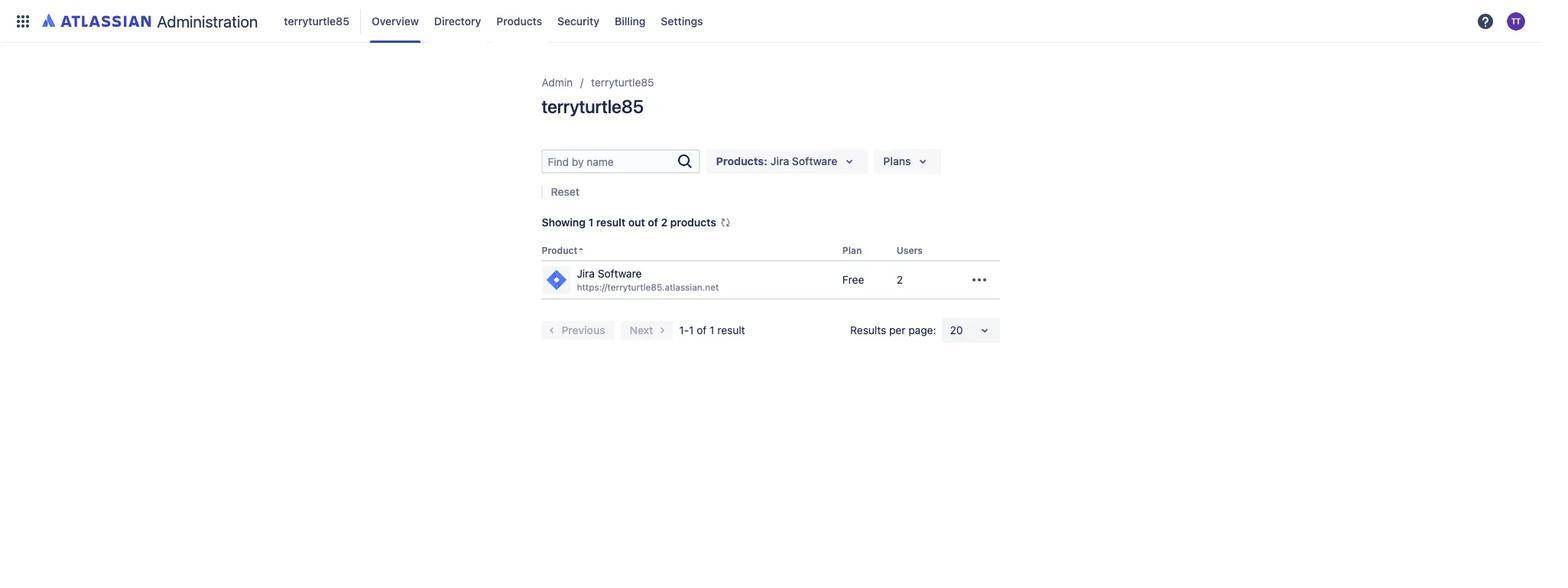 Task type: locate. For each thing, give the bounding box(es) containing it.
jira software image
[[545, 268, 569, 292], [545, 268, 569, 292]]

0 vertical spatial of
[[648, 216, 658, 229]]

result right 1-
[[718, 324, 745, 337]]

0 horizontal spatial 1
[[588, 216, 594, 229]]

0 horizontal spatial result
[[596, 216, 626, 229]]

terryturtle85 inside "global navigation" element
[[284, 14, 350, 27]]

0 vertical spatial jira
[[771, 154, 789, 167]]

1 vertical spatial terryturtle85
[[591, 76, 654, 89]]

global navigation element
[[9, 0, 1472, 42]]

0 vertical spatial 2
[[661, 216, 668, 229]]

1 horizontal spatial result
[[718, 324, 745, 337]]

1 right showing on the left top of page
[[588, 216, 594, 229]]

billing
[[615, 14, 646, 27]]

showing
[[542, 216, 586, 229]]

free
[[843, 273, 864, 286]]

directory link
[[430, 9, 486, 33]]

software
[[792, 154, 838, 167], [598, 267, 642, 280]]

1 horizontal spatial terryturtle85 link
[[591, 73, 654, 92]]

products : jira software
[[716, 154, 838, 167]]

jira
[[771, 154, 789, 167], [577, 267, 595, 280]]

0 vertical spatial software
[[792, 154, 838, 167]]

users
[[897, 245, 923, 256]]

of right "out"
[[648, 216, 658, 229]]

of
[[648, 216, 658, 229], [697, 324, 707, 337]]

overview link
[[367, 9, 424, 33]]

0 vertical spatial result
[[596, 216, 626, 229]]

administration
[[157, 12, 258, 30]]

software inside jira software https://terryturtle85.atlassian.net
[[598, 267, 642, 280]]

2 down users
[[897, 273, 903, 286]]

results per page:
[[850, 324, 936, 337]]

admin link
[[542, 73, 573, 92]]

products right search "icon"
[[716, 154, 764, 167]]

0 horizontal spatial software
[[598, 267, 642, 280]]

jira right :
[[771, 154, 789, 167]]

1 vertical spatial products
[[716, 154, 764, 167]]

1 vertical spatial terryturtle85 link
[[591, 73, 654, 92]]

terryturtle85 for terryturtle85 link to the right
[[591, 76, 654, 89]]

0 vertical spatial terryturtle85 link
[[279, 9, 354, 33]]

results
[[850, 324, 887, 337]]

0 vertical spatial terryturtle85
[[284, 14, 350, 27]]

software right :
[[792, 154, 838, 167]]

2 horizontal spatial 1
[[710, 324, 715, 337]]

1 horizontal spatial products
[[716, 154, 764, 167]]

atlassian image
[[42, 11, 151, 29], [42, 11, 151, 29]]

2
[[661, 216, 668, 229], [897, 273, 903, 286]]

products
[[670, 216, 717, 229]]

1 vertical spatial 2
[[897, 273, 903, 286]]

refresh image
[[720, 216, 732, 229]]

1 horizontal spatial software
[[792, 154, 838, 167]]

1 for 1-
[[689, 324, 694, 337]]

https://terryturtle85.atlassian.net
[[577, 281, 719, 293]]

settings link
[[656, 9, 708, 33]]

plans button
[[874, 149, 942, 174]]

1 vertical spatial software
[[598, 267, 642, 280]]

2 right "out"
[[661, 216, 668, 229]]

products left security
[[497, 14, 542, 27]]

0 horizontal spatial jira
[[577, 267, 595, 280]]

0 horizontal spatial terryturtle85 link
[[279, 9, 354, 33]]

0 horizontal spatial of
[[648, 216, 658, 229]]

products
[[497, 14, 542, 27], [716, 154, 764, 167]]

0 horizontal spatial products
[[497, 14, 542, 27]]

product
[[542, 245, 578, 256]]

0 vertical spatial products
[[497, 14, 542, 27]]

administration link
[[37, 9, 264, 33]]

1 right next image
[[689, 324, 694, 337]]

result
[[596, 216, 626, 229], [718, 324, 745, 337]]

of right 1-
[[697, 324, 707, 337]]

1 right 1-
[[710, 324, 715, 337]]

account image
[[1507, 12, 1526, 30]]

0 horizontal spatial 2
[[661, 216, 668, 229]]

1 horizontal spatial 1
[[689, 324, 694, 337]]

1-1 of 1 result
[[679, 324, 745, 337]]

result left "out"
[[596, 216, 626, 229]]

directory
[[434, 14, 481, 27]]

terryturtle85 link
[[279, 9, 354, 33], [591, 73, 654, 92]]

1 vertical spatial jira
[[577, 267, 595, 280]]

admin
[[542, 76, 573, 89]]

1 vertical spatial of
[[697, 324, 707, 337]]

1
[[588, 216, 594, 229], [689, 324, 694, 337], [710, 324, 715, 337]]

software up https://terryturtle85.atlassian.net
[[598, 267, 642, 280]]

products inside "link"
[[497, 14, 542, 27]]

settings
[[661, 14, 703, 27]]

1 horizontal spatial of
[[697, 324, 707, 337]]

jira down product
[[577, 267, 595, 280]]

help icon image
[[1477, 12, 1495, 30]]

terryturtle85
[[284, 14, 350, 27], [591, 76, 654, 89], [542, 96, 644, 117]]

1 horizontal spatial jira
[[771, 154, 789, 167]]

plan
[[843, 245, 862, 256]]

1 vertical spatial result
[[718, 324, 745, 337]]



Task type: vqa. For each thing, say whether or not it's contained in the screenshot.
the bottommost RESULT
yes



Task type: describe. For each thing, give the bounding box(es) containing it.
page:
[[909, 324, 936, 337]]

billing link
[[610, 9, 650, 33]]

showing 1 result out of 2 products
[[542, 216, 717, 229]]

previous image
[[543, 322, 562, 340]]

administration banner
[[0, 0, 1543, 43]]

open image
[[976, 322, 995, 340]]

security link
[[553, 9, 604, 33]]

:
[[764, 154, 768, 167]]

products link
[[492, 9, 547, 33]]

20
[[950, 324, 963, 337]]

1 horizontal spatial 2
[[897, 273, 903, 286]]

search image
[[676, 152, 695, 171]]

Search text field
[[543, 151, 676, 172]]

2 vertical spatial terryturtle85
[[542, 96, 644, 117]]

reset button
[[543, 180, 589, 204]]

next image
[[653, 322, 672, 340]]

plans
[[884, 154, 911, 167]]

overview
[[372, 14, 419, 27]]

1-
[[679, 324, 689, 337]]

1 for showing
[[588, 216, 594, 229]]

security
[[558, 14, 600, 27]]

products for products
[[497, 14, 542, 27]]

jira inside jira software https://terryturtle85.atlassian.net
[[577, 267, 595, 280]]

jira software https://terryturtle85.atlassian.net
[[577, 267, 719, 293]]

out
[[628, 216, 645, 229]]

appswitcher icon image
[[14, 12, 32, 30]]

products for products : jira software
[[716, 154, 764, 167]]

terryturtle85 for topmost terryturtle85 link
[[284, 14, 350, 27]]

reset
[[551, 185, 580, 198]]

per
[[889, 324, 906, 337]]



